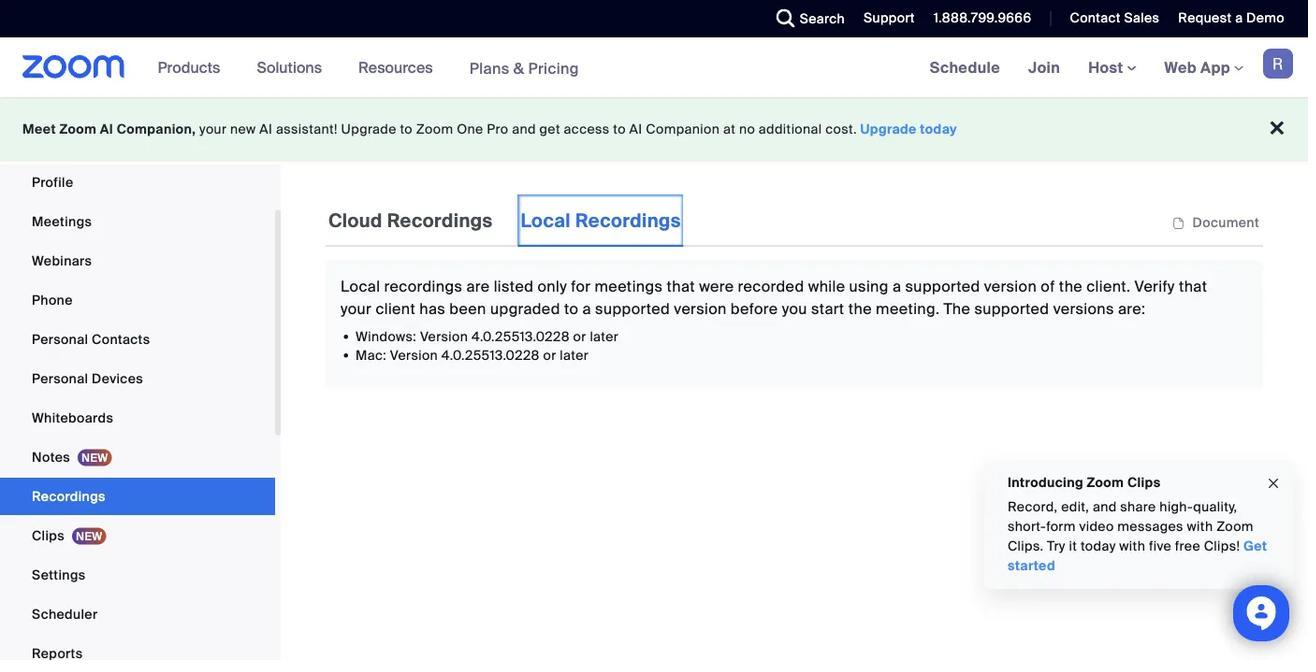 Task type: locate. For each thing, give the bounding box(es) containing it.
1 vertical spatial and
[[1093, 499, 1117, 516]]

one
[[457, 121, 483, 138]]

high-
[[1160, 499, 1193, 516]]

the
[[1059, 277, 1083, 296], [849, 299, 872, 319]]

that left were
[[667, 277, 695, 296]]

ai left companion
[[629, 121, 642, 138]]

supported down meetings
[[595, 299, 670, 319]]

local
[[521, 209, 571, 233], [341, 277, 380, 296]]

whiteboards link
[[0, 400, 275, 437]]

and inside record, edit, and share high-quality, short-form video messages with zoom clips. try it today with five free clips!
[[1093, 499, 1117, 516]]

1 vertical spatial your
[[341, 299, 372, 319]]

profile picture image
[[1263, 49, 1293, 79]]

webinars
[[32, 252, 92, 270]]

join link
[[1014, 37, 1074, 97]]

resources button
[[358, 37, 441, 97]]

upgrade down product information navigation
[[341, 121, 397, 138]]

1 horizontal spatial that
[[1179, 277, 1208, 296]]

0 horizontal spatial upgrade
[[341, 121, 397, 138]]

personal down phone
[[32, 331, 88, 348]]

plans
[[469, 58, 510, 78]]

personal contacts link
[[0, 321, 275, 358]]

to
[[400, 121, 413, 138], [613, 121, 626, 138], [564, 299, 579, 319]]

recordings inside recordings link
[[32, 488, 106, 505]]

start
[[811, 299, 845, 319]]

or down upgraded at top left
[[543, 347, 556, 364]]

clips inside clips link
[[32, 527, 65, 545]]

your left new
[[199, 121, 227, 138]]

local for local recordings are listed only for meetings that were recorded while using a supported version of the client. verify that your client has been upgraded to a supported version before you start the meeting. the supported versions are: windows: version 4.0.25513.0228 or later mac: version 4.0.25513.0228 or later
[[341, 277, 380, 296]]

that
[[667, 277, 695, 296], [1179, 277, 1208, 296]]

0 horizontal spatial recordings
[[32, 488, 106, 505]]

companion,
[[117, 121, 196, 138]]

ai right new
[[260, 121, 273, 138]]

1 vertical spatial version
[[390, 347, 438, 364]]

and left the get
[[512, 121, 536, 138]]

to down resources dropdown button
[[400, 121, 413, 138]]

upgraded
[[490, 299, 560, 319]]

schedule
[[930, 58, 1000, 77]]

0 vertical spatial and
[[512, 121, 536, 138]]

version down were
[[674, 299, 727, 319]]

a
[[1235, 9, 1243, 27], [893, 277, 902, 296], [583, 299, 591, 319]]

to right access
[[613, 121, 626, 138]]

personal for personal contacts
[[32, 331, 88, 348]]

or down for
[[573, 328, 586, 345]]

today down schedule link
[[920, 121, 957, 138]]

cloud recordings tab
[[326, 195, 495, 247]]

to down for
[[564, 299, 579, 319]]

1 horizontal spatial the
[[1059, 277, 1083, 296]]

1 horizontal spatial version
[[984, 277, 1037, 296]]

2 horizontal spatial recordings
[[575, 209, 681, 233]]

4.0.25513.0228 down upgraded at top left
[[472, 328, 570, 345]]

personal devices link
[[0, 360, 275, 398]]

4.0.25513.0228 down been
[[442, 347, 540, 364]]

0 horizontal spatial the
[[849, 299, 872, 319]]

profile link
[[0, 164, 275, 201]]

later
[[590, 328, 619, 345], [560, 347, 589, 364]]

0 vertical spatial today
[[920, 121, 957, 138]]

new
[[230, 121, 256, 138]]

zoom
[[59, 121, 97, 138], [416, 121, 453, 138], [1087, 474, 1124, 491], [1217, 518, 1254, 536]]

are
[[466, 277, 490, 296]]

1 vertical spatial 4.0.25513.0228
[[442, 347, 540, 364]]

plans & pricing
[[469, 58, 579, 78]]

client.
[[1087, 277, 1131, 296]]

today
[[920, 121, 957, 138], [1081, 538, 1116, 555]]

0 vertical spatial personal
[[32, 331, 88, 348]]

that right verify
[[1179, 277, 1208, 296]]

1 vertical spatial personal
[[32, 370, 88, 387]]

meet zoom ai companion, footer
[[0, 97, 1308, 162]]

of
[[1041, 277, 1055, 296]]

1.888.799.9666 button
[[920, 0, 1036, 37], [934, 9, 1032, 27]]

client
[[376, 299, 416, 319]]

0 vertical spatial version
[[420, 328, 468, 345]]

the down using
[[849, 299, 872, 319]]

support link
[[850, 0, 920, 37], [864, 9, 915, 27]]

1 horizontal spatial recordings
[[387, 209, 493, 233]]

1 vertical spatial or
[[543, 347, 556, 364]]

0 horizontal spatial or
[[543, 347, 556, 364]]

demo
[[1247, 9, 1285, 27]]

your left client
[[341, 299, 372, 319]]

been
[[450, 299, 486, 319]]

0 horizontal spatial clips
[[32, 527, 65, 545]]

zoom right meet
[[59, 121, 97, 138]]

1 horizontal spatial a
[[893, 277, 902, 296]]

0 vertical spatial version
[[984, 277, 1037, 296]]

settings link
[[0, 557, 275, 594]]

recordings down notes
[[32, 488, 106, 505]]

scheduler link
[[0, 596, 275, 634]]

close image
[[1266, 473, 1281, 495]]

version down has
[[420, 328, 468, 345]]

0 horizontal spatial today
[[920, 121, 957, 138]]

recordings
[[387, 209, 493, 233], [575, 209, 681, 233], [32, 488, 106, 505]]

pro
[[487, 121, 509, 138]]

try
[[1047, 538, 1066, 555]]

4.0.25513.0228
[[472, 328, 570, 345], [442, 347, 540, 364]]

1 horizontal spatial local
[[521, 209, 571, 233]]

0 vertical spatial local
[[521, 209, 571, 233]]

local up only
[[521, 209, 571, 233]]

1 vertical spatial clips
[[32, 527, 65, 545]]

0 horizontal spatial and
[[512, 121, 536, 138]]

personal
[[32, 331, 88, 348], [32, 370, 88, 387]]

windows:
[[356, 328, 417, 345]]

and
[[512, 121, 536, 138], [1093, 499, 1117, 516]]

zoom inside record, edit, and share high-quality, short-form video messages with zoom clips. try it today with five free clips!
[[1217, 518, 1254, 536]]

introducing
[[1008, 474, 1084, 491]]

with up the free
[[1187, 518, 1213, 536]]

listed
[[494, 277, 534, 296]]

recordings up recordings at the top left of the page
[[387, 209, 493, 233]]

supported
[[905, 277, 980, 296], [595, 299, 670, 319], [975, 299, 1049, 319]]

recordings up meetings
[[575, 209, 681, 233]]

clips up settings
[[32, 527, 65, 545]]

0 horizontal spatial your
[[199, 121, 227, 138]]

0 horizontal spatial a
[[583, 299, 591, 319]]

1 vertical spatial today
[[1081, 538, 1116, 555]]

clips link
[[0, 518, 275, 555]]

1 horizontal spatial ai
[[260, 121, 273, 138]]

0 horizontal spatial with
[[1120, 538, 1146, 555]]

version down windows:
[[390, 347, 438, 364]]

web app button
[[1165, 58, 1244, 77]]

1 horizontal spatial and
[[1093, 499, 1117, 516]]

1 horizontal spatial today
[[1081, 538, 1116, 555]]

schedule link
[[916, 37, 1014, 97]]

version left of
[[984, 277, 1037, 296]]

2 personal from the top
[[32, 370, 88, 387]]

clips
[[1128, 474, 1161, 491], [32, 527, 65, 545]]

version
[[984, 277, 1037, 296], [674, 299, 727, 319]]

file image
[[1172, 215, 1185, 232]]

later down for
[[590, 328, 619, 345]]

supported up the at right
[[905, 277, 980, 296]]

today inside the meet zoom ai companion, footer
[[920, 121, 957, 138]]

upgrade right cost.
[[861, 121, 917, 138]]

local inside local recordings are listed only for meetings that were recorded while using a supported version of the client. verify that your client has been upgraded to a supported version before you start the meeting. the supported versions are: windows: version 4.0.25513.0228 or later mac: version 4.0.25513.0228 or later
[[341, 277, 380, 296]]

clips up share
[[1128, 474, 1161, 491]]

request a demo link
[[1164, 0, 1308, 37], [1179, 9, 1285, 27]]

ai left companion,
[[100, 121, 113, 138]]

1 horizontal spatial or
[[573, 328, 586, 345]]

verify
[[1135, 277, 1175, 296]]

today down video
[[1081, 538, 1116, 555]]

phone link
[[0, 282, 275, 319]]

1 personal from the top
[[32, 331, 88, 348]]

short-
[[1008, 518, 1046, 536]]

1 ai from the left
[[100, 121, 113, 138]]

request
[[1179, 9, 1232, 27]]

a up meeting.
[[893, 277, 902, 296]]

local up client
[[341, 277, 380, 296]]

and up video
[[1093, 499, 1117, 516]]

0 horizontal spatial version
[[674, 299, 727, 319]]

recordings for local recordings
[[575, 209, 681, 233]]

2 horizontal spatial ai
[[629, 121, 642, 138]]

free
[[1175, 538, 1201, 555]]

0 horizontal spatial ai
[[100, 121, 113, 138]]

app
[[1201, 58, 1231, 77]]

zoom left one at top left
[[416, 121, 453, 138]]

1 horizontal spatial with
[[1187, 518, 1213, 536]]

has
[[420, 299, 446, 319]]

local for local recordings
[[521, 209, 571, 233]]

companion
[[646, 121, 720, 138]]

local inside tab
[[521, 209, 571, 233]]

with down the messages
[[1120, 538, 1146, 555]]

0 vertical spatial clips
[[1128, 474, 1161, 491]]

0 vertical spatial your
[[199, 121, 227, 138]]

get
[[1244, 538, 1267, 555]]

1 horizontal spatial later
[[590, 328, 619, 345]]

1 horizontal spatial upgrade
[[861, 121, 917, 138]]

version
[[420, 328, 468, 345], [390, 347, 438, 364]]

and inside the meet zoom ai companion, footer
[[512, 121, 536, 138]]

later down upgraded at top left
[[560, 347, 589, 364]]

local recordings
[[521, 209, 681, 233]]

contact
[[1070, 9, 1121, 27]]

zoom up the edit, in the bottom of the page
[[1087, 474, 1124, 491]]

recordings inside cloud recordings tab
[[387, 209, 493, 233]]

plans & pricing link
[[469, 58, 579, 78], [469, 58, 579, 78]]

banner
[[0, 37, 1308, 99]]

personal up whiteboards
[[32, 370, 88, 387]]

0 horizontal spatial to
[[400, 121, 413, 138]]

a left demo
[[1235, 9, 1243, 27]]

search
[[800, 10, 845, 27]]

1 vertical spatial local
[[341, 277, 380, 296]]

your inside the meet zoom ai companion, footer
[[199, 121, 227, 138]]

1 vertical spatial a
[[893, 277, 902, 296]]

1 that from the left
[[667, 277, 695, 296]]

0 vertical spatial with
[[1187, 518, 1213, 536]]

1 vertical spatial version
[[674, 299, 727, 319]]

video
[[1079, 518, 1114, 536]]

1 vertical spatial later
[[560, 347, 589, 364]]

3 ai from the left
[[629, 121, 642, 138]]

meetings navigation
[[916, 37, 1308, 99]]

0 horizontal spatial that
[[667, 277, 695, 296]]

0 horizontal spatial local
[[341, 277, 380, 296]]

or
[[573, 328, 586, 345], [543, 347, 556, 364]]

1 horizontal spatial to
[[564, 299, 579, 319]]

the right of
[[1059, 277, 1083, 296]]

0 horizontal spatial later
[[560, 347, 589, 364]]

for
[[571, 277, 591, 296]]

a down for
[[583, 299, 591, 319]]

zoom up clips!
[[1217, 518, 1254, 536]]

0 vertical spatial a
[[1235, 9, 1243, 27]]

products button
[[158, 37, 229, 97]]

recordings inside local recordings tab
[[575, 209, 681, 233]]

1 horizontal spatial your
[[341, 299, 372, 319]]

0 vertical spatial 4.0.25513.0228
[[472, 328, 570, 345]]



Task type: describe. For each thing, give the bounding box(es) containing it.
sales
[[1124, 9, 1160, 27]]

1 horizontal spatial clips
[[1128, 474, 1161, 491]]

banner containing products
[[0, 37, 1308, 99]]

using
[[849, 277, 889, 296]]

assistant!
[[276, 121, 338, 138]]

the
[[944, 299, 971, 319]]

recordings
[[384, 277, 463, 296]]

supported down of
[[975, 299, 1049, 319]]

meet
[[22, 121, 56, 138]]

webinars link
[[0, 242, 275, 280]]

zoom logo image
[[22, 55, 125, 79]]

five
[[1149, 538, 1172, 555]]

1 vertical spatial the
[[849, 299, 872, 319]]

2 ai from the left
[[260, 121, 273, 138]]

recorded
[[738, 277, 804, 296]]

are:
[[1118, 299, 1146, 319]]

while
[[808, 277, 845, 296]]

notes link
[[0, 439, 275, 476]]

search button
[[762, 0, 850, 37]]

cost.
[[826, 121, 857, 138]]

phone
[[32, 292, 73, 309]]

0 vertical spatial the
[[1059, 277, 1083, 296]]

meet zoom ai companion, your new ai assistant! upgrade to zoom one pro and get access to ai companion at no additional cost. upgrade today
[[22, 121, 957, 138]]

document
[[1193, 215, 1260, 232]]

meetings
[[595, 277, 663, 296]]

request a demo
[[1179, 9, 1285, 27]]

products
[[158, 58, 220, 77]]

join
[[1029, 58, 1060, 77]]

quality,
[[1193, 499, 1237, 516]]

2 vertical spatial a
[[583, 299, 591, 319]]

host button
[[1088, 58, 1137, 77]]

&
[[513, 58, 524, 78]]

recordings for cloud recordings
[[387, 209, 493, 233]]

get started
[[1008, 538, 1267, 575]]

cloud
[[328, 209, 383, 233]]

mac:
[[356, 347, 387, 364]]

to inside local recordings are listed only for meetings that were recorded while using a supported version of the client. verify that your client has been upgraded to a supported version before you start the meeting. the supported versions are: windows: version 4.0.25513.0228 or later mac: version 4.0.25513.0228 or later
[[564, 299, 579, 319]]

whiteboards
[[32, 409, 113, 427]]

support
[[864, 9, 915, 27]]

personal for personal devices
[[32, 370, 88, 387]]

at
[[723, 121, 736, 138]]

0 vertical spatial later
[[590, 328, 619, 345]]

local recordings are listed only for meetings that were recorded while using a supported version of the client. verify that your client has been upgraded to a supported version before you start the meeting. the supported versions are: windows: version 4.0.25513.0228 or later mac: version 4.0.25513.0228 or later
[[341, 277, 1208, 364]]

tabs of recording tab list
[[326, 195, 684, 247]]

record,
[[1008, 499, 1058, 516]]

it
[[1069, 538, 1077, 555]]

recordings link
[[0, 478, 275, 516]]

2 that from the left
[[1179, 277, 1208, 296]]

scheduler
[[32, 606, 98, 623]]

2 upgrade from the left
[[861, 121, 917, 138]]

2 horizontal spatial a
[[1235, 9, 1243, 27]]

web app
[[1165, 58, 1231, 77]]

1.888.799.9666 button up schedule link
[[934, 9, 1032, 27]]

solutions button
[[257, 37, 330, 97]]

introducing zoom clips
[[1008, 474, 1161, 491]]

personal contacts
[[32, 331, 150, 348]]

2 horizontal spatial to
[[613, 121, 626, 138]]

your inside local recordings are listed only for meetings that were recorded while using a supported version of the client. verify that your client has been upgraded to a supported version before you start the meeting. the supported versions are: windows: version 4.0.25513.0228 or later mac: version 4.0.25513.0228 or later
[[341, 299, 372, 319]]

pricing
[[528, 58, 579, 78]]

1 upgrade from the left
[[341, 121, 397, 138]]

devices
[[92, 370, 143, 387]]

get
[[540, 121, 560, 138]]

started
[[1008, 558, 1056, 575]]

contacts
[[92, 331, 150, 348]]

messages
[[1118, 518, 1184, 536]]

resources
[[358, 58, 433, 77]]

1.888.799.9666
[[934, 9, 1032, 27]]

no
[[739, 121, 755, 138]]

web
[[1165, 58, 1197, 77]]

clips!
[[1204, 538, 1240, 555]]

versions
[[1053, 299, 1114, 319]]

additional
[[759, 121, 822, 138]]

document button
[[1168, 215, 1263, 232]]

you
[[782, 299, 807, 319]]

1 vertical spatial with
[[1120, 538, 1146, 555]]

meetings link
[[0, 203, 275, 241]]

notes
[[32, 449, 70, 466]]

today inside record, edit, and share high-quality, short-form video messages with zoom clips. try it today with five free clips!
[[1081, 538, 1116, 555]]

meetings
[[32, 213, 92, 230]]

solutions
[[257, 58, 322, 77]]

0 vertical spatial or
[[573, 328, 586, 345]]

share
[[1120, 499, 1156, 516]]

personal menu menu
[[0, 124, 275, 661]]

cloud recordings
[[328, 209, 493, 233]]

profile
[[32, 174, 73, 191]]

1.888.799.9666 button up schedule
[[920, 0, 1036, 37]]

main content element
[[326, 195, 1263, 389]]

form
[[1046, 518, 1076, 536]]

get started link
[[1008, 538, 1267, 575]]

product information navigation
[[144, 37, 593, 99]]

access
[[564, 121, 610, 138]]

clips.
[[1008, 538, 1044, 555]]

meeting.
[[876, 299, 940, 319]]

local recordings tab
[[518, 195, 684, 247]]

personal devices
[[32, 370, 143, 387]]

edit,
[[1061, 499, 1089, 516]]

only
[[538, 277, 567, 296]]



Task type: vqa. For each thing, say whether or not it's contained in the screenshot.
"main content" element
yes



